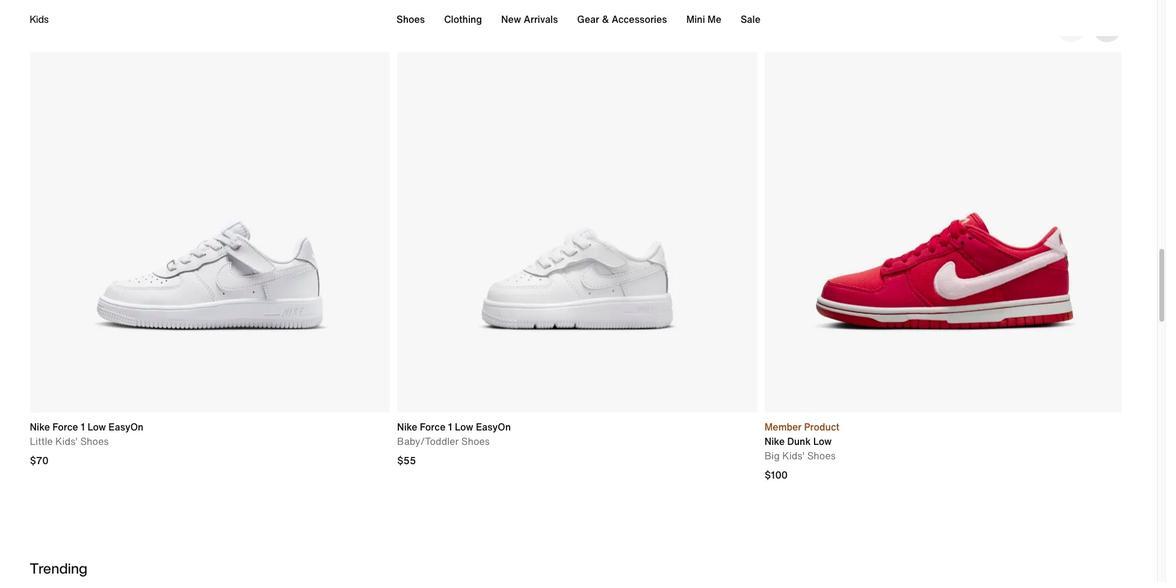 Task type: vqa. For each thing, say whether or not it's contained in the screenshot.
Low inside the Member Product Nike Dunk Low Big Kids' Shoes $100
yes



Task type: locate. For each thing, give the bounding box(es) containing it.
easyon inside "nike force 1 low easyon little kids' shoes $70"
[[109, 420, 144, 435]]

force for little
[[52, 420, 78, 435]]

1 horizontal spatial kids'
[[783, 449, 805, 464]]

low inside "nike force 1 low easyon little kids' shoes $70"
[[88, 420, 106, 435]]

0 horizontal spatial force
[[52, 420, 78, 435]]

1 horizontal spatial low
[[455, 420, 474, 435]]

force
[[52, 420, 78, 435], [420, 420, 446, 435]]

menu
[[397, 10, 761, 29]]

nike force 1 low easyon baby/toddler shoes $55
[[397, 420, 511, 468]]

shoes right the little
[[80, 435, 109, 449]]

nike up $55
[[397, 420, 418, 435]]

force inside "nike force 1 low easyon little kids' shoes $70"
[[52, 420, 78, 435]]

new arrivals
[[502, 12, 558, 26]]

1 horizontal spatial force
[[420, 420, 446, 435]]

nike inside nike force 1 low easyon baby/toddler shoes $55
[[397, 420, 418, 435]]

1 horizontal spatial 1
[[448, 420, 453, 435]]

force for baby/toddler
[[420, 420, 446, 435]]

0 horizontal spatial kids'
[[55, 435, 78, 449]]

new arrivals menu item
[[502, 12, 558, 26]]

$100
[[765, 468, 788, 483]]

nike inside member product nike dunk low big kids' shoes $100
[[765, 435, 785, 449]]

popular
[[30, 14, 79, 36]]

shoes inside nike force 1 low easyon baby/toddler shoes $55
[[462, 435, 490, 449]]

little
[[30, 435, 53, 449]]

nike up $70
[[30, 420, 50, 435]]

shoes
[[397, 12, 425, 26], [80, 435, 109, 449], [462, 435, 490, 449], [808, 449, 836, 464]]

2 force from the left
[[420, 420, 446, 435]]

nike for baby/toddler
[[397, 420, 418, 435]]

2 easyon from the left
[[476, 420, 511, 435]]

easyon for baby/toddler shoes
[[476, 420, 511, 435]]

kids
[[30, 12, 49, 26]]

kids' right 'big'
[[783, 449, 805, 464]]

accessories
[[612, 12, 667, 26]]

nike left dunk
[[765, 435, 785, 449]]

secondary element
[[30, 0, 1128, 36]]

1 easyon from the left
[[109, 420, 144, 435]]

trending
[[30, 558, 87, 580]]

2 horizontal spatial nike
[[765, 435, 785, 449]]

me
[[708, 12, 722, 26]]

nike
[[30, 420, 50, 435], [397, 420, 418, 435], [765, 435, 785, 449]]

1
[[81, 420, 85, 435], [448, 420, 453, 435]]

low for kids'
[[88, 420, 106, 435]]

now
[[119, 14, 148, 36]]

2 1 from the left
[[448, 420, 453, 435]]

1 horizontal spatial nike
[[397, 420, 418, 435]]

0 horizontal spatial nike
[[30, 420, 50, 435]]

menu containing shoes
[[397, 10, 761, 29]]

kids' inside member product nike dunk low big kids' shoes $100
[[783, 449, 805, 464]]

low inside nike force 1 low easyon baby/toddler shoes $55
[[455, 420, 474, 435]]

member
[[765, 420, 802, 435]]

baby/toddler
[[397, 435, 459, 449]]

shoes down product
[[808, 449, 836, 464]]

shoes right baby/toddler
[[462, 435, 490, 449]]

kids' inside "nike force 1 low easyon little kids' shoes $70"
[[55, 435, 78, 449]]

low
[[88, 420, 106, 435], [455, 420, 474, 435], [814, 435, 832, 449]]

easyon
[[109, 420, 144, 435], [476, 420, 511, 435]]

0 horizontal spatial easyon
[[109, 420, 144, 435]]

1 horizontal spatial easyon
[[476, 420, 511, 435]]

1 for kids'
[[81, 420, 85, 435]]

nike inside "nike force 1 low easyon little kids' shoes $70"
[[30, 420, 50, 435]]

1 inside nike force 1 low easyon baby/toddler shoes $55
[[448, 420, 453, 435]]

1 1 from the left
[[81, 420, 85, 435]]

shoes left clothing menu item
[[397, 12, 425, 26]]

$70
[[30, 454, 49, 468]]

1 for shoes
[[448, 420, 453, 435]]

0 horizontal spatial low
[[88, 420, 106, 435]]

2 horizontal spatial low
[[814, 435, 832, 449]]

force inside nike force 1 low easyon baby/toddler shoes $55
[[420, 420, 446, 435]]

1 inside "nike force 1 low easyon little kids' shoes $70"
[[81, 420, 85, 435]]

kids'
[[55, 435, 78, 449], [783, 449, 805, 464]]

product
[[805, 420, 840, 435]]

1 force from the left
[[52, 420, 78, 435]]

easyon inside nike force 1 low easyon baby/toddler shoes $55
[[476, 420, 511, 435]]

0 horizontal spatial 1
[[81, 420, 85, 435]]

kids' right the little
[[55, 435, 78, 449]]

right
[[82, 14, 116, 36]]

shoes inside "nike force 1 low easyon little kids' shoes $70"
[[80, 435, 109, 449]]

shoes inside member product nike dunk low big kids' shoes $100
[[808, 449, 836, 464]]



Task type: describe. For each thing, give the bounding box(es) containing it.
nike force 1 low easyon little kids' shoes $70
[[30, 420, 144, 468]]

big
[[765, 449, 780, 464]]

mini
[[687, 12, 705, 26]]

mini me
[[687, 12, 722, 26]]

member product nike dunk low big kids' shoes $100
[[765, 420, 840, 483]]

dunk
[[788, 435, 811, 449]]

baby/toddler shoes image
[[397, 53, 758, 413]]

&
[[602, 12, 609, 26]]

sale link
[[741, 10, 761, 29]]

little kids' shoes image
[[30, 53, 390, 413]]

clothing menu item
[[444, 12, 482, 26]]

big kids' shoes image
[[765, 53, 1125, 413]]

new
[[502, 12, 521, 26]]

gear
[[578, 12, 600, 26]]

$55
[[397, 454, 416, 468]]

shoes menu item
[[397, 12, 425, 26]]

mini me link
[[687, 10, 722, 29]]

menu inside secondary element
[[397, 10, 761, 29]]

arrivals
[[524, 12, 558, 26]]

shoes inside secondary element
[[397, 12, 425, 26]]

low inside member product nike dunk low big kids' shoes $100
[[814, 435, 832, 449]]

gear & accessories
[[578, 12, 667, 26]]

popular right now
[[30, 14, 148, 36]]

easyon for little kids' shoes
[[109, 420, 144, 435]]

kids' for 1
[[55, 435, 78, 449]]

kids' for nike
[[783, 449, 805, 464]]

nike for little
[[30, 420, 50, 435]]

gear & accessories link
[[578, 10, 667, 29]]

low for shoes
[[455, 420, 474, 435]]

clothing
[[444, 12, 482, 26]]

sale
[[741, 12, 761, 26]]



